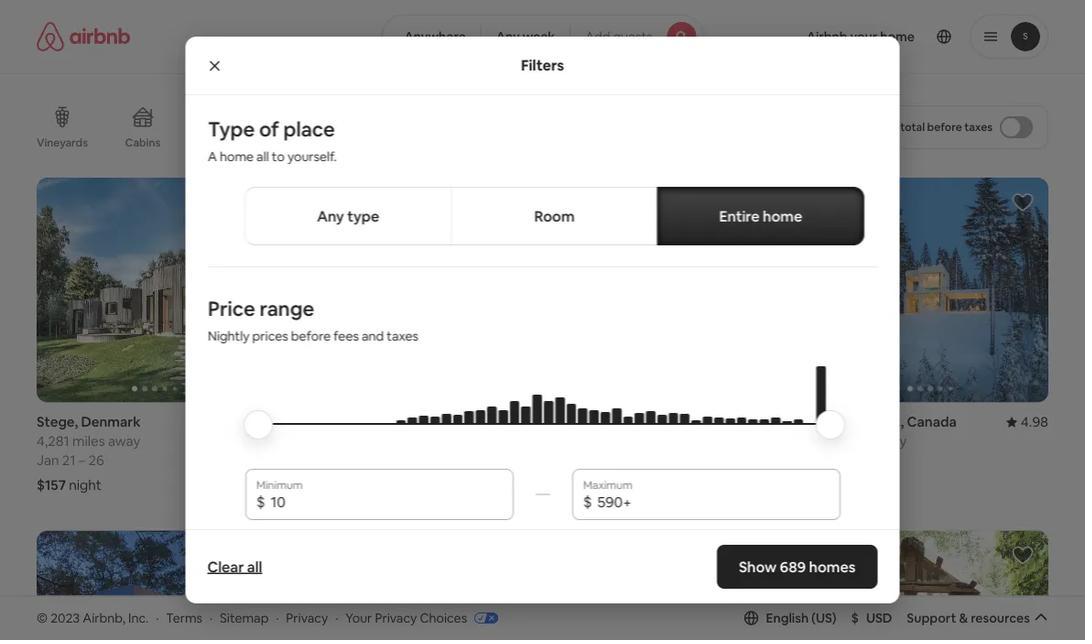 Task type: describe. For each thing, give the bounding box(es) containing it.
group containing amazing views
[[37, 92, 735, 163]]

homes
[[810, 558, 856, 576]]

add to wishlist: campton, kentucky image
[[754, 545, 776, 567]]

2 $ text field from the left
[[597, 493, 830, 511]]

vineyards
[[37, 136, 88, 150]]

– inside jan 8 – 13 $159 night
[[590, 452, 597, 469]]

add
[[586, 28, 611, 45]]

add to wishlist: rhinebeck, new york image
[[237, 545, 259, 567]]

$157
[[37, 476, 66, 494]]

4 · from the left
[[335, 610, 338, 626]]

finland
[[653, 413, 700, 431]]

english (us)
[[767, 610, 837, 627]]

week
[[523, 28, 555, 45]]

before inside button
[[928, 120, 963, 134]]

show for show 689 homes
[[739, 558, 777, 576]]

clear
[[208, 558, 244, 576]]

type of place a home all to yourself.
[[208, 116, 337, 165]]

stege,
[[37, 413, 78, 431]]

lac-beauport, canada 893 miles away may 7 – 12 $292
[[813, 413, 957, 494]]

taxes inside the display total before taxes button
[[965, 120, 993, 134]]

canada
[[908, 413, 957, 431]]

night inside stege, denmark 4,281 miles away jan 21 – 26 $157 night
[[69, 476, 101, 494]]

2
[[322, 452, 330, 469]]

4.98 out of 5 average rating image
[[1007, 413, 1049, 431]]

support & resources button
[[907, 610, 1049, 627]]

total
[[901, 120, 925, 134]]

terms · sitemap · privacy
[[166, 610, 328, 626]]

your privacy choices link
[[346, 610, 499, 628]]

show 689 homes
[[739, 558, 856, 576]]

4.81 out of 5 average rating image
[[748, 413, 791, 431]]

add guests button
[[570, 15, 704, 59]]

©
[[37, 610, 48, 626]]

none search field containing anywhere
[[382, 15, 704, 59]]

1 · from the left
[[156, 610, 159, 626]]

13
[[600, 452, 614, 469]]

ponta
[[295, 413, 333, 431]]

sitemap link
[[220, 610, 269, 626]]

4.81
[[763, 413, 791, 431]]

2 privacy from the left
[[375, 610, 417, 626]]

yourself.
[[287, 148, 337, 165]]

any for any type
[[317, 207, 344, 225]]

amazing views
[[198, 135, 275, 150]]

resources
[[971, 610, 1031, 627]]

any type
[[317, 207, 379, 225]]

689
[[780, 558, 807, 576]]

ponta delgada, portugal
[[295, 413, 452, 431]]

– inside lac-beauport, canada 893 miles away may 7 – 12 $292
[[852, 452, 859, 469]]

english
[[767, 610, 809, 627]]

any week button
[[481, 15, 571, 59]]

12
[[862, 452, 875, 469]]

nightly
[[208, 328, 249, 345]]

may
[[813, 452, 838, 469]]

usd
[[867, 610, 893, 627]]

place
[[283, 116, 335, 142]]

profile element
[[726, 0, 1049, 73]]

– inside mar 2 – 7 $159
[[333, 452, 340, 469]]

$159 for jan 8 – 13 $159 night
[[554, 476, 584, 494]]

cabins
[[125, 136, 161, 150]]

4.93
[[504, 413, 532, 431]]

a
[[208, 148, 217, 165]]

$ for 1st $ text box
[[256, 492, 265, 511]]

portugal
[[396, 413, 452, 431]]

type
[[208, 116, 254, 142]]

terms link
[[166, 610, 203, 626]]

away inside stege, denmark 4,281 miles away jan 21 – 26 $157 night
[[108, 432, 140, 450]]

any for any week
[[496, 28, 520, 45]]

stege, denmark 4,281 miles away jan 21 – 26 $157 night
[[37, 413, 141, 494]]

clear all button
[[198, 549, 272, 585]]

range
[[259, 295, 314, 322]]

4,281
[[37, 432, 69, 450]]

and
[[361, 328, 384, 345]]

&
[[960, 610, 969, 627]]

remove from wishlist: stege, denmark image
[[237, 192, 259, 213]]

delgada,
[[336, 413, 393, 431]]

anywhere button
[[382, 15, 482, 59]]

before inside price range nightly prices before fees and taxes
[[291, 328, 330, 345]]

price
[[208, 295, 255, 322]]

inc.
[[128, 610, 149, 626]]

map
[[536, 529, 563, 546]]

lac-
[[813, 413, 840, 431]]

filters
[[521, 56, 565, 75]]

taxes inside price range nightly prices before fees and taxes
[[387, 328, 418, 345]]

add to wishlist: lumberton, texas image
[[1012, 545, 1034, 567]]

any type button
[[244, 187, 452, 246]]

fees
[[333, 328, 359, 345]]

design
[[312, 136, 348, 150]]

pelkosenniemi, finland
[[554, 413, 700, 431]]



Task type: vqa. For each thing, say whether or not it's contained in the screenshot.
the right Hills,
no



Task type: locate. For each thing, give the bounding box(es) containing it.
show inside the filters "dialog"
[[739, 558, 777, 576]]

miles
[[72, 432, 105, 450], [839, 432, 872, 450]]

$159 inside jan 8 – 13 $159 night
[[554, 476, 584, 494]]

0 horizontal spatial jan
[[37, 452, 59, 469]]

1 $159 from the left
[[295, 476, 325, 494]]

terms
[[166, 610, 203, 626]]

night
[[69, 476, 101, 494], [587, 476, 619, 494]]

1 vertical spatial taxes
[[387, 328, 418, 345]]

pelkosenniemi,
[[554, 413, 650, 431]]

1 horizontal spatial home
[[763, 207, 802, 225]]

$159
[[295, 476, 325, 494], [554, 476, 584, 494]]

anywhere
[[404, 28, 466, 45]]

away down beauport, on the bottom
[[875, 432, 907, 450]]

your
[[346, 610, 372, 626]]

group
[[37, 92, 735, 163], [37, 178, 273, 403], [295, 178, 532, 403], [554, 178, 791, 403], [813, 178, 1049, 403], [37, 531, 273, 640], [295, 531, 532, 640], [554, 531, 791, 640], [813, 531, 1049, 640]]

1 miles from the left
[[72, 432, 105, 450]]

0 horizontal spatial $
[[256, 492, 265, 511]]

1 vertical spatial show
[[739, 558, 777, 576]]

1 privacy from the left
[[286, 610, 328, 626]]

display total before taxes
[[861, 120, 993, 134]]

filters dialog
[[186, 37, 900, 640]]

2 – from the left
[[333, 452, 340, 469]]

all right clear
[[247, 558, 262, 576]]

0 horizontal spatial away
[[108, 432, 140, 450]]

of
[[259, 116, 279, 142]]

· left privacy link
[[276, 610, 279, 626]]

· right 'inc.'
[[156, 610, 159, 626]]

1 horizontal spatial $
[[583, 492, 592, 511]]

1 away from the left
[[108, 432, 140, 450]]

0 vertical spatial taxes
[[965, 120, 993, 134]]

0 horizontal spatial taxes
[[387, 328, 418, 345]]

0 horizontal spatial 7
[[343, 452, 350, 469]]

0 horizontal spatial before
[[291, 328, 330, 345]]

tab list
[[244, 187, 865, 246]]

· left the your
[[335, 610, 338, 626]]

taxes right total
[[965, 120, 993, 134]]

home inside type of place a home all to yourself.
[[219, 148, 253, 165]]

clear all
[[208, 558, 262, 576]]

display
[[861, 120, 899, 134]]

0 horizontal spatial any
[[317, 207, 344, 225]]

1 horizontal spatial 7
[[841, 452, 849, 469]]

miles up 12
[[839, 432, 872, 450]]

room button
[[451, 187, 658, 246]]

taxes
[[965, 120, 993, 134], [387, 328, 418, 345]]

1 horizontal spatial $159
[[554, 476, 584, 494]]

all inside type of place a home all to yourself.
[[256, 148, 269, 165]]

guests
[[613, 28, 653, 45]]

jan inside stege, denmark 4,281 miles away jan 21 – 26 $157 night
[[37, 452, 59, 469]]

1 horizontal spatial jan
[[554, 452, 576, 469]]

support
[[907, 610, 957, 627]]

home inside button
[[763, 207, 802, 225]]

mar 2 – 7 $159
[[295, 452, 350, 494]]

2 away from the left
[[875, 432, 907, 450]]

any week
[[496, 28, 555, 45]]

0 vertical spatial home
[[219, 148, 253, 165]]

home right entire
[[763, 207, 802, 225]]

0 vertical spatial before
[[928, 120, 963, 134]]

miles inside lac-beauport, canada 893 miles away may 7 – 12 $292
[[839, 432, 872, 450]]

5.0
[[254, 413, 273, 431]]

0 horizontal spatial privacy
[[286, 610, 328, 626]]

prices
[[252, 328, 288, 345]]

before
[[928, 120, 963, 134], [291, 328, 330, 345]]

show left 689
[[739, 558, 777, 576]]

– right 21
[[79, 452, 85, 469]]

miles inside stege, denmark 4,281 miles away jan 21 – 26 $157 night
[[72, 432, 105, 450]]

jan
[[37, 452, 59, 469], [554, 452, 576, 469]]

$159 for mar 2 – 7 $159
[[295, 476, 325, 494]]

– left 12
[[852, 452, 859, 469]]

add to wishlist: pelkosenniemi, finland image
[[754, 192, 776, 213]]

4.98
[[1021, 413, 1049, 431]]

miles up 26
[[72, 432, 105, 450]]

2 $159 from the left
[[554, 476, 584, 494]]

4 – from the left
[[852, 452, 859, 469]]

$ left 'usd'
[[852, 610, 859, 627]]

$
[[256, 492, 265, 511], [583, 492, 592, 511], [852, 610, 859, 627]]

home
[[219, 148, 253, 165], [763, 207, 802, 225]]

0 vertical spatial all
[[256, 148, 269, 165]]

airbnb,
[[83, 610, 125, 626]]

None search field
[[382, 15, 704, 59]]

privacy right the your
[[375, 610, 417, 626]]

$ text field up add to wishlist: campton, kentucky icon
[[597, 493, 830, 511]]

sitemap
[[220, 610, 269, 626]]

2 7 from the left
[[841, 452, 849, 469]]

1 horizontal spatial show
[[739, 558, 777, 576]]

$ up add to wishlist: rhinebeck, new york icon
[[256, 492, 265, 511]]

0 horizontal spatial night
[[69, 476, 101, 494]]

3 – from the left
[[590, 452, 597, 469]]

tab list containing any type
[[244, 187, 865, 246]]

8
[[579, 452, 587, 469]]

show map button
[[482, 516, 604, 559]]

1 horizontal spatial privacy
[[375, 610, 417, 626]]

choices
[[420, 610, 467, 626]]

$159 down the mar
[[295, 476, 325, 494]]

0 horizontal spatial miles
[[72, 432, 105, 450]]

7 inside mar 2 – 7 $159
[[343, 452, 350, 469]]

away down denmark
[[108, 432, 140, 450]]

1 horizontal spatial $ text field
[[597, 493, 830, 511]]

type
[[347, 207, 379, 225]]

show 689 homes link
[[718, 545, 878, 589]]

1 horizontal spatial miles
[[839, 432, 872, 450]]

entire home button
[[657, 187, 865, 246]]

0 horizontal spatial home
[[219, 148, 253, 165]]

night down 26
[[69, 476, 101, 494]]

893
[[813, 432, 836, 450]]

26
[[89, 452, 104, 469]]

any inside button
[[496, 28, 520, 45]]

home right a
[[219, 148, 253, 165]]

1 horizontal spatial away
[[875, 432, 907, 450]]

– right 8
[[590, 452, 597, 469]]

before left fees
[[291, 328, 330, 345]]

0 vertical spatial show
[[501, 529, 534, 546]]

support & resources
[[907, 610, 1031, 627]]

1 horizontal spatial taxes
[[965, 120, 993, 134]]

2 miles from the left
[[839, 432, 872, 450]]

2 night from the left
[[587, 476, 619, 494]]

7 inside lac-beauport, canada 893 miles away may 7 – 12 $292
[[841, 452, 849, 469]]

taxes right and at the left of the page
[[387, 328, 418, 345]]

night down "13"
[[587, 476, 619, 494]]

jan inside jan 8 – 13 $159 night
[[554, 452, 576, 469]]

1 7 from the left
[[343, 452, 350, 469]]

beauport,
[[840, 413, 905, 431]]

$159 inside mar 2 – 7 $159
[[295, 476, 325, 494]]

2023
[[51, 610, 80, 626]]

add guests
[[586, 28, 653, 45]]

jan 8 – 13 $159 night
[[554, 452, 619, 494]]

show map
[[501, 529, 563, 546]]

1 vertical spatial any
[[317, 207, 344, 225]]

1 horizontal spatial any
[[496, 28, 520, 45]]

any
[[496, 28, 520, 45], [317, 207, 344, 225]]

$ text field
[[270, 493, 503, 511], [597, 493, 830, 511]]

1 – from the left
[[79, 452, 85, 469]]

views
[[246, 135, 275, 150]]

1 vertical spatial before
[[291, 328, 330, 345]]

jan down 4,281
[[37, 452, 59, 469]]

2 · from the left
[[210, 610, 213, 626]]

– inside stege, denmark 4,281 miles away jan 21 – 26 $157 night
[[79, 452, 85, 469]]

price range nightly prices before fees and taxes
[[208, 295, 418, 345]]

(us)
[[812, 610, 837, 627]]

1 horizontal spatial night
[[587, 476, 619, 494]]

add to wishlist: lac-beauport, canada image
[[1012, 192, 1034, 213]]

1 night from the left
[[69, 476, 101, 494]]

7 right may
[[841, 452, 849, 469]]

before right total
[[928, 120, 963, 134]]

jan left 8
[[554, 452, 576, 469]]

any left week
[[496, 28, 520, 45]]

1 vertical spatial home
[[763, 207, 802, 225]]

1 $ text field from the left
[[270, 493, 503, 511]]

7
[[343, 452, 350, 469], [841, 452, 849, 469]]

7 right 2
[[343, 452, 350, 469]]

english (us) button
[[745, 610, 837, 627]]

· right the terms link at the left bottom of the page
[[210, 610, 213, 626]]

5.0 out of 5 average rating image
[[239, 413, 273, 431]]

denmark
[[81, 413, 141, 431]]

0 horizontal spatial $ text field
[[270, 493, 503, 511]]

privacy
[[286, 610, 328, 626], [375, 610, 417, 626]]

show
[[501, 529, 534, 546], [739, 558, 777, 576]]

0 vertical spatial any
[[496, 28, 520, 45]]

all inside "button"
[[247, 558, 262, 576]]

$292
[[813, 476, 844, 494]]

show for show map
[[501, 529, 534, 546]]

$ for first $ text box from the right
[[583, 492, 592, 511]]

entire
[[719, 207, 760, 225]]

2 horizontal spatial $
[[852, 610, 859, 627]]

display total before taxes button
[[845, 105, 1049, 149]]

$ down 8
[[583, 492, 592, 511]]

© 2023 airbnb, inc. ·
[[37, 610, 159, 626]]

$ text field down 2
[[270, 493, 503, 511]]

most stays cost more than $148 per night. image
[[260, 367, 826, 477]]

·
[[156, 610, 159, 626], [210, 610, 213, 626], [276, 610, 279, 626], [335, 610, 338, 626]]

show inside button
[[501, 529, 534, 546]]

1 horizontal spatial before
[[928, 120, 963, 134]]

4.93 out of 5 average rating image
[[490, 413, 532, 431]]

show left map
[[501, 529, 534, 546]]

any left type
[[317, 207, 344, 225]]

to
[[272, 148, 284, 165]]

– right 2
[[333, 452, 340, 469]]

privacy left the your
[[286, 610, 328, 626]]

your privacy choices
[[346, 610, 467, 626]]

2 jan from the left
[[554, 452, 576, 469]]

amazing
[[198, 135, 244, 150]]

tab list inside the filters "dialog"
[[244, 187, 865, 246]]

away inside lac-beauport, canada 893 miles away may 7 – 12 $292
[[875, 432, 907, 450]]

1 jan from the left
[[37, 452, 59, 469]]

21
[[62, 452, 76, 469]]

night inside jan 8 – 13 $159 night
[[587, 476, 619, 494]]

$ usd
[[852, 610, 893, 627]]

3 · from the left
[[276, 610, 279, 626]]

all left to
[[256, 148, 269, 165]]

privacy link
[[286, 610, 328, 626]]

$159 down 8
[[554, 476, 584, 494]]

0 horizontal spatial show
[[501, 529, 534, 546]]

1 vertical spatial all
[[247, 558, 262, 576]]

entire home
[[719, 207, 802, 225]]

0 horizontal spatial $159
[[295, 476, 325, 494]]

any inside button
[[317, 207, 344, 225]]



